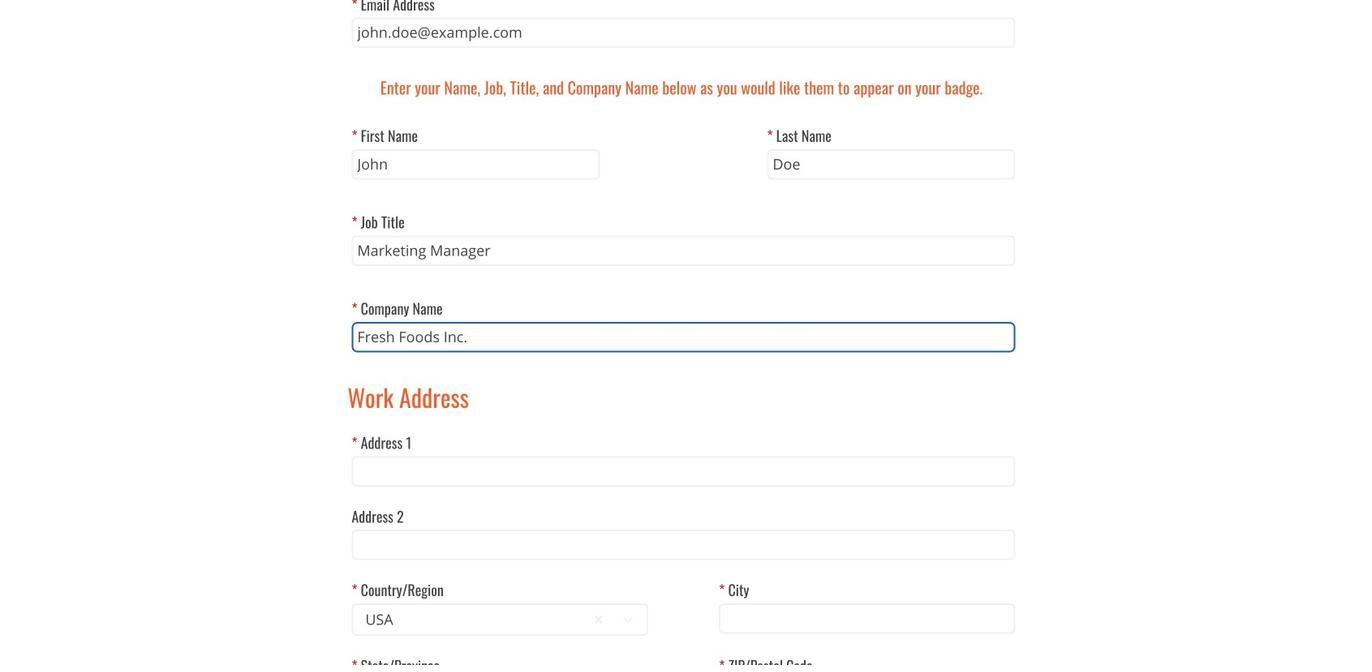 Task type: describe. For each thing, give the bounding box(es) containing it.
Last Name text field
[[767, 149, 1016, 180]]

Email Address text field
[[352, 18, 1016, 48]]

Company Name text field
[[352, 322, 1016, 352]]



Task type: vqa. For each thing, say whether or not it's contained in the screenshot.
Email Address text field
yes



Task type: locate. For each thing, give the bounding box(es) containing it.
Job Title text field
[[352, 236, 1016, 266]]

First Name text field
[[352, 149, 600, 180]]

None text field
[[352, 456, 1016, 487], [352, 530, 1016, 560], [719, 604, 1016, 634], [364, 609, 368, 631], [352, 456, 1016, 487], [352, 530, 1016, 560], [719, 604, 1016, 634], [364, 609, 368, 631]]



